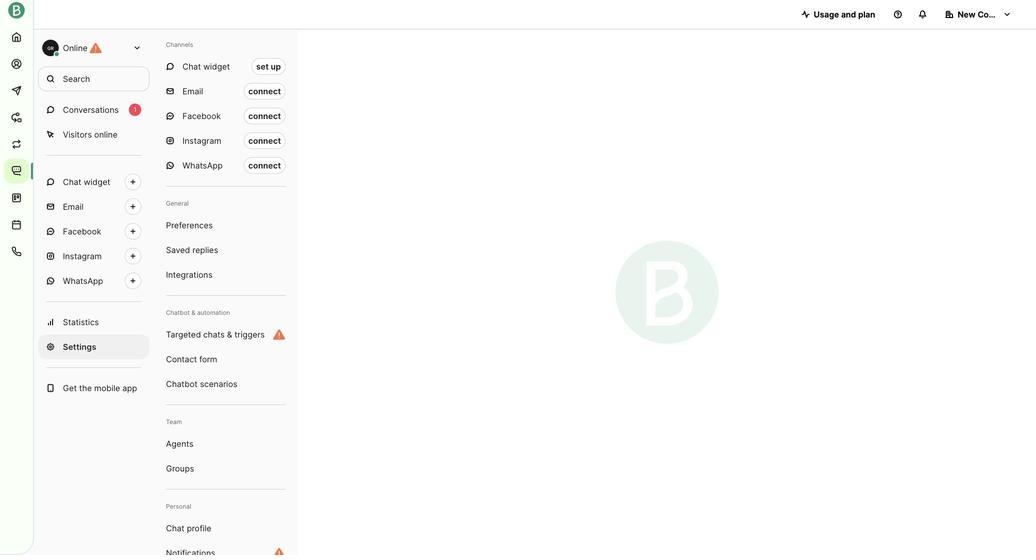 Task type: locate. For each thing, give the bounding box(es) containing it.
agents
[[166, 439, 193, 449]]

whatsapp down instagram link
[[63, 276, 103, 286]]

email
[[182, 86, 203, 96], [63, 202, 84, 212]]

new company
[[958, 9, 1016, 20]]

0 vertical spatial instagram
[[182, 136, 221, 146]]

chatbot for chatbot & automation
[[166, 309, 190, 317]]

0 horizontal spatial facebook
[[63, 226, 101, 237]]

4 connect from the top
[[248, 160, 281, 171]]

& right the chats
[[227, 329, 232, 340]]

& inside 'link'
[[227, 329, 232, 340]]

statistics link
[[38, 310, 149, 335]]

replies
[[192, 245, 218, 255]]

chatbot scenarios
[[166, 379, 237, 389]]

1 vertical spatial email
[[63, 202, 84, 212]]

chatbot up targeted on the left of the page
[[166, 309, 190, 317]]

channels
[[166, 41, 193, 48]]

facebook
[[182, 111, 221, 121], [63, 226, 101, 237]]

0 vertical spatial whatsapp
[[182, 160, 223, 171]]

0 horizontal spatial &
[[191, 309, 195, 317]]

get the mobile app
[[63, 383, 137, 393]]

0 vertical spatial chat widget
[[182, 61, 230, 72]]

1 vertical spatial whatsapp
[[63, 276, 103, 286]]

chatbot
[[166, 309, 190, 317], [166, 379, 198, 389]]

widget
[[203, 61, 230, 72], [84, 177, 110, 187]]

1 horizontal spatial widget
[[203, 61, 230, 72]]

personal
[[166, 503, 191, 510]]

new
[[958, 9, 976, 20]]

gr
[[47, 45, 54, 51]]

chat down channels
[[182, 61, 201, 72]]

triggers
[[235, 329, 265, 340]]

connect for email
[[248, 86, 281, 96]]

1 horizontal spatial facebook
[[182, 111, 221, 121]]

chat widget up email link
[[63, 177, 110, 187]]

team
[[166, 418, 182, 426]]

up
[[271, 61, 281, 72]]

email link
[[38, 194, 149, 219]]

contact
[[166, 354, 197, 364]]

chatbot for chatbot scenarios
[[166, 379, 198, 389]]

chatbot inside 'link'
[[166, 379, 198, 389]]

and
[[841, 9, 856, 20]]

get the mobile app link
[[38, 376, 149, 401]]

0 vertical spatial email
[[182, 86, 203, 96]]

saved
[[166, 245, 190, 255]]

conversations
[[63, 105, 119, 115]]

chat
[[182, 61, 201, 72], [63, 177, 81, 187], [166, 523, 185, 534]]

&
[[191, 309, 195, 317], [227, 329, 232, 340]]

whatsapp
[[182, 160, 223, 171], [63, 276, 103, 286]]

0 horizontal spatial instagram
[[63, 251, 102, 261]]

0 horizontal spatial chat widget
[[63, 177, 110, 187]]

connect
[[248, 86, 281, 96], [248, 111, 281, 121], [248, 136, 281, 146], [248, 160, 281, 171]]

whatsapp link
[[38, 269, 149, 293]]

email down channels
[[182, 86, 203, 96]]

form
[[199, 354, 217, 364]]

connect for instagram
[[248, 136, 281, 146]]

2 connect from the top
[[248, 111, 281, 121]]

0 vertical spatial chatbot
[[166, 309, 190, 317]]

chat down personal
[[166, 523, 185, 534]]

new company button
[[937, 4, 1020, 25]]

settings
[[63, 342, 96, 352]]

instagram link
[[38, 244, 149, 269]]

2 vertical spatial chat
[[166, 523, 185, 534]]

1 chatbot from the top
[[166, 309, 190, 317]]

settings link
[[38, 335, 149, 359]]

contact form
[[166, 354, 217, 364]]

1 vertical spatial chat widget
[[63, 177, 110, 187]]

chat widget down channels
[[182, 61, 230, 72]]

widget up email link
[[84, 177, 110, 187]]

1 connect from the top
[[248, 86, 281, 96]]

widget left set
[[203, 61, 230, 72]]

targeted chats & triggers link
[[158, 322, 294, 347]]

1 vertical spatial widget
[[84, 177, 110, 187]]

0 horizontal spatial whatsapp
[[63, 276, 103, 286]]

app
[[122, 383, 137, 393]]

chat widget
[[182, 61, 230, 72], [63, 177, 110, 187]]

1 horizontal spatial email
[[182, 86, 203, 96]]

email up facebook link
[[63, 202, 84, 212]]

1 vertical spatial &
[[227, 329, 232, 340]]

& left the automation
[[191, 309, 195, 317]]

0 vertical spatial chat
[[182, 61, 201, 72]]

whatsapp up general
[[182, 160, 223, 171]]

contact form link
[[158, 347, 294, 372]]

3 connect from the top
[[248, 136, 281, 146]]

chat widget inside chat widget link
[[63, 177, 110, 187]]

1 horizontal spatial &
[[227, 329, 232, 340]]

0 vertical spatial &
[[191, 309, 195, 317]]

instagram
[[182, 136, 221, 146], [63, 251, 102, 261]]

online
[[63, 43, 88, 53]]

0 horizontal spatial widget
[[84, 177, 110, 187]]

usage
[[814, 9, 839, 20]]

facebook link
[[38, 219, 149, 244]]

chatbot down contact
[[166, 379, 198, 389]]

1 vertical spatial chat
[[63, 177, 81, 187]]

1 vertical spatial chatbot
[[166, 379, 198, 389]]

set
[[256, 61, 269, 72]]

chat up email link
[[63, 177, 81, 187]]

0 horizontal spatial email
[[63, 202, 84, 212]]

2 chatbot from the top
[[166, 379, 198, 389]]

visitors online link
[[38, 122, 149, 147]]

chat profile
[[166, 523, 211, 534]]

scenarios
[[200, 379, 237, 389]]

groups
[[166, 463, 194, 474]]



Task type: describe. For each thing, give the bounding box(es) containing it.
agents link
[[158, 431, 294, 456]]

1 horizontal spatial instagram
[[182, 136, 221, 146]]

get
[[63, 383, 77, 393]]

usage and plan button
[[793, 4, 884, 25]]

chatbot scenarios link
[[158, 372, 294, 396]]

1 vertical spatial instagram
[[63, 251, 102, 261]]

1 vertical spatial facebook
[[63, 226, 101, 237]]

mobile
[[94, 383, 120, 393]]

visitors online
[[63, 129, 118, 140]]

targeted
[[166, 329, 201, 340]]

online
[[94, 129, 118, 140]]

saved replies link
[[158, 238, 294, 262]]

usage and plan
[[814, 9, 875, 20]]

groups link
[[158, 456, 294, 481]]

integrations link
[[158, 262, 294, 287]]

1 horizontal spatial whatsapp
[[182, 160, 223, 171]]

connect for facebook
[[248, 111, 281, 121]]

set up
[[256, 61, 281, 72]]

general
[[166, 199, 189, 207]]

preferences
[[166, 220, 213, 230]]

chatbot & automation
[[166, 309, 230, 317]]

1 horizontal spatial chat widget
[[182, 61, 230, 72]]

connect for whatsapp
[[248, 160, 281, 171]]

0 vertical spatial widget
[[203, 61, 230, 72]]

targeted chats & triggers
[[166, 329, 265, 340]]

search
[[63, 74, 90, 84]]

chats
[[203, 329, 225, 340]]

company
[[978, 9, 1016, 20]]

0 vertical spatial facebook
[[182, 111, 221, 121]]

integrations
[[166, 270, 213, 280]]

plan
[[858, 9, 875, 20]]

preferences link
[[158, 213, 294, 238]]

chat widget link
[[38, 170, 149, 194]]

visitors
[[63, 129, 92, 140]]

profile
[[187, 523, 211, 534]]

search link
[[38, 66, 149, 91]]

saved replies
[[166, 245, 218, 255]]

whatsapp inside whatsapp link
[[63, 276, 103, 286]]

automation
[[197, 309, 230, 317]]

the
[[79, 383, 92, 393]]

statistics
[[63, 317, 99, 327]]

chat profile link
[[158, 516, 294, 541]]

1
[[134, 106, 136, 113]]



Task type: vqa. For each thing, say whether or not it's contained in the screenshot.
The Groups link
yes



